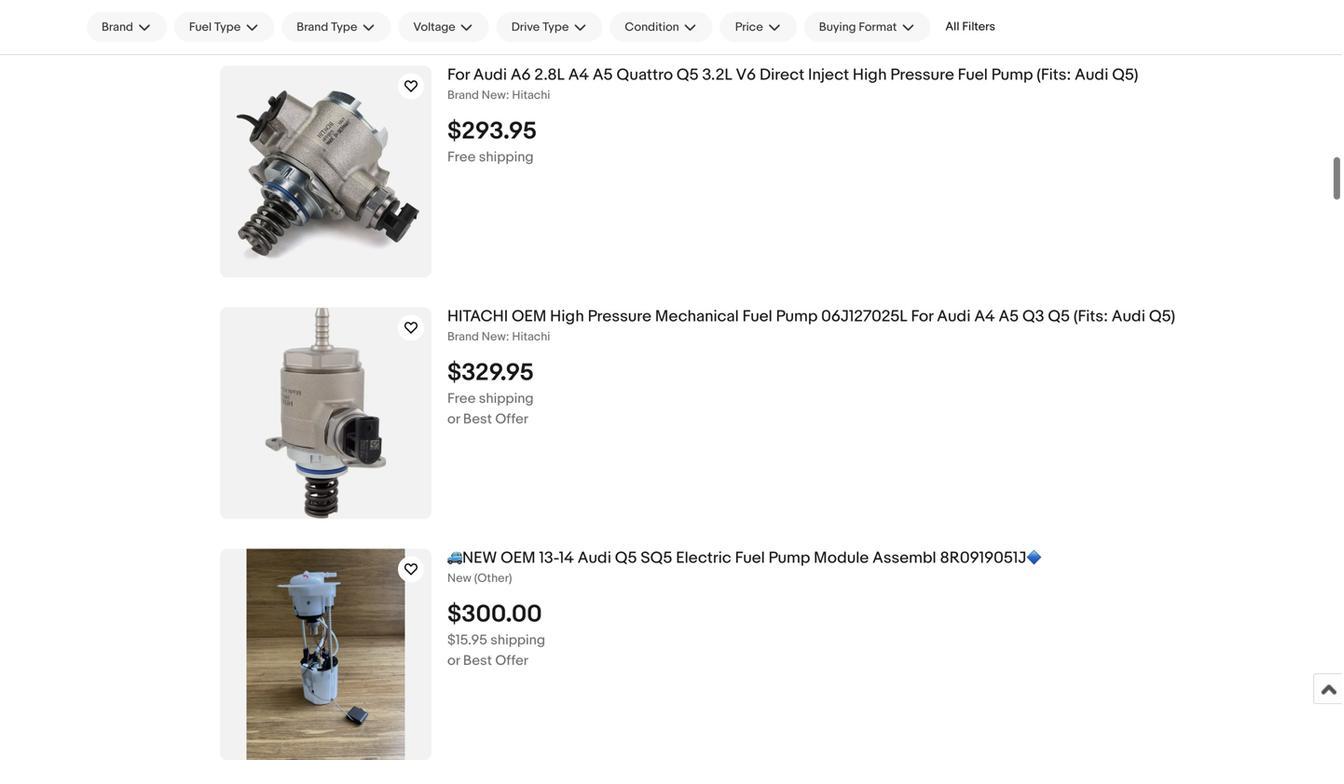 Task type: vqa. For each thing, say whether or not it's contained in the screenshot.
PUMP in 🚙NEW OEM 13-14 AUDI Q5 SQ5 ELECTRIC FUEL PUMP MODULE ASSEMBL 8R0919051J🔷 NEW (OTHER)
yes



Task type: describe. For each thing, give the bounding box(es) containing it.
high inside hitachi oem high pressure mechanical fuel pump 06j127025l for audi a4 a5 q3 q5 (fits: audi q5) brand new : hitachi
[[550, 307, 584, 326]]

a4 inside hitachi oem high pressure mechanical fuel pump 06j127025l for audi a4 a5 q3 q5 (fits: audi q5) brand new : hitachi
[[975, 307, 996, 326]]

for audi a6 2.8l a4 a5 quattro q5 3.2l v6 direct inject high pressure fuel pump (fits: audi q5) link
[[448, 65, 1328, 85]]

high inside for audi a6 2.8l a4 a5 quattro q5 3.2l v6 direct inject high pressure fuel pump (fits: audi q5) brand new : hitachi
[[853, 65, 887, 85]]

direct
[[760, 65, 805, 85]]

or for $329.95
[[448, 411, 460, 427]]

voltage
[[413, 20, 456, 34]]

free for $293.95
[[448, 149, 476, 165]]

free for $329.95
[[448, 390, 476, 407]]

fuel inside hitachi oem high pressure mechanical fuel pump 06j127025l for audi a4 a5 q3 q5 (fits: audi q5) brand new : hitachi
[[743, 307, 773, 326]]

buying format button
[[805, 12, 931, 42]]

brand button
[[87, 12, 167, 42]]

14
[[559, 548, 574, 568]]

$15.95
[[448, 632, 488, 648]]

quattro
[[617, 65, 673, 85]]

q5 inside hitachi oem high pressure mechanical fuel pump 06j127025l for audi a4 a5 q3 q5 (fits: audi q5) brand new : hitachi
[[1049, 307, 1071, 326]]

🚙new
[[448, 548, 497, 568]]

fuel type button
[[174, 12, 274, 42]]

condition
[[625, 20, 680, 34]]

drive
[[512, 20, 540, 34]]

$329.95
[[448, 358, 534, 387]]

inject
[[809, 65, 850, 85]]

fuel inside for audi a6 2.8l a4 a5 quattro q5 3.2l v6 direct inject high pressure fuel pump (fits: audi q5) brand new : hitachi
[[958, 65, 988, 85]]

pressure inside hitachi oem high pressure mechanical fuel pump 06j127025l for audi a4 a5 q3 q5 (fits: audi q5) brand new : hitachi
[[588, 307, 652, 326]]

offer for $329.95
[[495, 411, 529, 427]]

2.8l
[[535, 65, 565, 85]]

for inside for audi a6 2.8l a4 a5 quattro q5 3.2l v6 direct inject high pressure fuel pump (fits: audi q5) brand new : hitachi
[[448, 65, 470, 85]]

shipping for $329.95
[[479, 390, 534, 407]]

a4 inside for audi a6 2.8l a4 a5 quattro q5 3.2l v6 direct inject high pressure fuel pump (fits: audi q5) brand new : hitachi
[[569, 65, 589, 85]]

q5 inside for audi a6 2.8l a4 a5 quattro q5 3.2l v6 direct inject high pressure fuel pump (fits: audi q5) brand new : hitachi
[[677, 65, 699, 85]]

q5) inside for audi a6 2.8l a4 a5 quattro q5 3.2l v6 direct inject high pressure fuel pump (fits: audi q5) brand new : hitachi
[[1113, 65, 1139, 85]]

fuel inside dropdown button
[[189, 20, 212, 34]]

drive type button
[[497, 12, 603, 42]]

fuel type
[[189, 20, 241, 34]]

oem for $300.00
[[501, 548, 536, 568]]

q5) inside hitachi oem high pressure mechanical fuel pump 06j127025l for audi a4 a5 q3 q5 (fits: audi q5) brand new : hitachi
[[1150, 307, 1176, 326]]

new inside for audi a6 2.8l a4 a5 quattro q5 3.2l v6 direct inject high pressure fuel pump (fits: audi q5) brand new : hitachi
[[482, 88, 506, 102]]

$293.95
[[448, 117, 537, 146]]

buying
[[820, 20, 857, 34]]

brand type
[[297, 20, 358, 34]]

(fits: inside hitachi oem high pressure mechanical fuel pump 06j127025l for audi a4 a5 q3 q5 (fits: audi q5) brand new : hitachi
[[1074, 307, 1109, 326]]

New (Other) text field
[[448, 571, 1328, 586]]

🚙new oem 13-14 audi q5 sq5 electric fuel pump module assembl 8r0919051j🔷 image
[[247, 549, 405, 760]]

hitachi inside for audi a6 2.8l a4 a5 quattro q5 3.2l v6 direct inject high pressure fuel pump (fits: audi q5) brand new : hitachi
[[512, 88, 551, 102]]

all
[[946, 20, 960, 34]]

for audi a6 2.8l a4 a5 quattro q5 3.2l v6 direct inject high pressure fuel pump image
[[220, 66, 432, 277]]

electric
[[676, 548, 732, 568]]

brand inside hitachi oem high pressure mechanical fuel pump 06j127025l for audi a4 a5 q3 q5 (fits: audi q5) brand new : hitachi
[[448, 329, 479, 344]]

a5 inside for audi a6 2.8l a4 a5 quattro q5 3.2l v6 direct inject high pressure fuel pump (fits: audi q5) brand new : hitachi
[[593, 65, 613, 85]]

pump inside for audi a6 2.8l a4 a5 quattro q5 3.2l v6 direct inject high pressure fuel pump (fits: audi q5) brand new : hitachi
[[992, 65, 1034, 85]]

new inside hitachi oem high pressure mechanical fuel pump 06j127025l for audi a4 a5 q3 q5 (fits: audi q5) brand new : hitachi
[[482, 329, 506, 344]]

shipping for $293.95
[[479, 149, 534, 165]]

🚙new oem 13-14 audi q5 sq5 electric fuel pump module assembl 8r0919051j🔷 new (other)
[[448, 548, 1042, 585]]

drive type
[[512, 20, 569, 34]]

price button
[[721, 12, 797, 42]]

q5 inside 🚙new oem 13-14 audi q5 sq5 electric fuel pump module assembl 8r0919051j🔷 new (other)
[[615, 548, 637, 568]]

oem for $329.95
[[512, 307, 547, 326]]

best for $329.95
[[463, 411, 492, 427]]



Task type: locate. For each thing, give the bounding box(es) containing it.
0 horizontal spatial q5)
[[1113, 65, 1139, 85]]

fuel inside 🚙new oem 13-14 audi q5 sq5 electric fuel pump module assembl 8r0919051j🔷 new (other)
[[735, 548, 765, 568]]

new down 🚙new
[[448, 571, 472, 585]]

hitachi oem high pressure mechanical fuel pump 06j127025l for audi a4 a5 q3 q5 image
[[220, 307, 432, 519]]

🚙new oem 13-14 audi q5 sq5 electric fuel pump module assembl 8r0919051j🔷 link
[[448, 548, 1328, 568]]

buying format
[[820, 20, 897, 34]]

voltage button
[[399, 12, 489, 42]]

0 vertical spatial new
[[482, 88, 506, 102]]

2 horizontal spatial type
[[543, 20, 569, 34]]

1 offer from the top
[[495, 411, 529, 427]]

high right inject
[[853, 65, 887, 85]]

: down hitachi
[[506, 329, 510, 344]]

2 hitachi from the top
[[512, 329, 551, 344]]

0 vertical spatial or
[[448, 411, 460, 427]]

0 horizontal spatial q5
[[615, 548, 637, 568]]

(other)
[[474, 571, 512, 585]]

2 horizontal spatial q5
[[1049, 307, 1071, 326]]

hitachi inside hitachi oem high pressure mechanical fuel pump 06j127025l for audi a4 a5 q3 q5 (fits: audi q5) brand new : hitachi
[[512, 329, 551, 344]]

pump inside hitachi oem high pressure mechanical fuel pump 06j127025l for audi a4 a5 q3 q5 (fits: audi q5) brand new : hitachi
[[776, 307, 818, 326]]

2 or from the top
[[448, 652, 460, 669]]

shipping inside $329.95 free shipping or best offer
[[479, 390, 534, 407]]

shipping down the $300.00
[[491, 632, 546, 648]]

pump left the module at the right bottom of the page
[[769, 548, 811, 568]]

free
[[448, 149, 476, 165], [448, 390, 476, 407]]

oem inside 🚙new oem 13-14 audi q5 sq5 electric fuel pump module assembl 8r0919051j🔷 new (other)
[[501, 548, 536, 568]]

offer down $329.95
[[495, 411, 529, 427]]

1 vertical spatial pressure
[[588, 307, 652, 326]]

filters
[[963, 20, 996, 34]]

price
[[736, 20, 764, 34]]

best down $329.95
[[463, 411, 492, 427]]

hitachi down a6
[[512, 88, 551, 102]]

a5 left quattro
[[593, 65, 613, 85]]

a5
[[593, 65, 613, 85], [999, 307, 1019, 326]]

3.2l
[[703, 65, 733, 85]]

q3
[[1023, 307, 1045, 326]]

oem right hitachi
[[512, 307, 547, 326]]

06j127025l
[[822, 307, 908, 326]]

brand inside for audi a6 2.8l a4 a5 quattro q5 3.2l v6 direct inject high pressure fuel pump (fits: audi q5) brand new : hitachi
[[448, 88, 479, 102]]

free inside $293.95 free shipping
[[448, 149, 476, 165]]

1 vertical spatial high
[[550, 307, 584, 326]]

0 vertical spatial pressure
[[891, 65, 955, 85]]

all filters
[[946, 20, 996, 34]]

1 horizontal spatial pressure
[[891, 65, 955, 85]]

0 vertical spatial oem
[[512, 307, 547, 326]]

2 offer from the top
[[495, 652, 529, 669]]

shipping inside $300.00 $15.95 shipping or best offer
[[491, 632, 546, 648]]

1 horizontal spatial (fits:
[[1074, 307, 1109, 326]]

1 vertical spatial best
[[463, 652, 492, 669]]

0 horizontal spatial for
[[448, 65, 470, 85]]

audi inside 🚙new oem 13-14 audi q5 sq5 electric fuel pump module assembl 8r0919051j🔷 new (other)
[[578, 548, 612, 568]]

q5)
[[1113, 65, 1139, 85], [1150, 307, 1176, 326]]

hitachi
[[448, 307, 508, 326]]

0 vertical spatial offer
[[495, 411, 529, 427]]

hitachi up $329.95
[[512, 329, 551, 344]]

pump
[[992, 65, 1034, 85], [776, 307, 818, 326], [769, 548, 811, 568]]

shipping down $329.95
[[479, 390, 534, 407]]

fuel right brand dropdown button
[[189, 20, 212, 34]]

0 horizontal spatial a5
[[593, 65, 613, 85]]

shipping for $300.00
[[491, 632, 546, 648]]

0 horizontal spatial a4
[[569, 65, 589, 85]]

: inside for audi a6 2.8l a4 a5 quattro q5 3.2l v6 direct inject high pressure fuel pump (fits: audi q5) brand new : hitachi
[[506, 88, 510, 102]]

new
[[482, 88, 506, 102], [482, 329, 506, 344], [448, 571, 472, 585]]

1 vertical spatial new
[[482, 329, 506, 344]]

hitachi oem high pressure mechanical fuel pump 06j127025l for audi a4 a5 q3 q5 (fits: audi q5) brand new : hitachi
[[448, 307, 1176, 344]]

best inside $329.95 free shipping or best offer
[[463, 411, 492, 427]]

for inside hitachi oem high pressure mechanical fuel pump 06j127025l for audi a4 a5 q3 q5 (fits: audi q5) brand new : hitachi
[[912, 307, 934, 326]]

high right hitachi
[[550, 307, 584, 326]]

for right 06j127025l
[[912, 307, 934, 326]]

0 vertical spatial q5
[[677, 65, 699, 85]]

fuel right mechanical on the top of the page
[[743, 307, 773, 326]]

sq5
[[641, 548, 673, 568]]

new down hitachi
[[482, 329, 506, 344]]

or down $329.95
[[448, 411, 460, 427]]

1 : from the top
[[506, 88, 510, 102]]

free inside $329.95 free shipping or best offer
[[448, 390, 476, 407]]

pressure inside for audi a6 2.8l a4 a5 quattro q5 3.2l v6 direct inject high pressure fuel pump (fits: audi q5) brand new : hitachi
[[891, 65, 955, 85]]

1 vertical spatial :
[[506, 329, 510, 344]]

free down $329.95
[[448, 390, 476, 407]]

13-
[[539, 548, 559, 568]]

1 horizontal spatial a4
[[975, 307, 996, 326]]

2 best from the top
[[463, 652, 492, 669]]

0 vertical spatial q5)
[[1113, 65, 1139, 85]]

2 free from the top
[[448, 390, 476, 407]]

oem left 13-
[[501, 548, 536, 568]]

1 free from the top
[[448, 149, 476, 165]]

$300.00 $15.95 shipping or best offer
[[448, 600, 546, 669]]

1 vertical spatial pump
[[776, 307, 818, 326]]

: inside hitachi oem high pressure mechanical fuel pump 06j127025l for audi a4 a5 q3 q5 (fits: audi q5) brand new : hitachi
[[506, 329, 510, 344]]

or
[[448, 411, 460, 427], [448, 652, 460, 669]]

fuel down "all filters" button
[[958, 65, 988, 85]]

(fits: inside for audi a6 2.8l a4 a5 quattro q5 3.2l v6 direct inject high pressure fuel pump (fits: audi q5) brand new : hitachi
[[1037, 65, 1072, 85]]

1 vertical spatial q5)
[[1150, 307, 1176, 326]]

0 vertical spatial hitachi
[[512, 88, 551, 102]]

0 horizontal spatial pressure
[[588, 307, 652, 326]]

hitachi oem high pressure mechanical fuel pump 06j127025l for audi a4 a5 q3 q5 (fits: audi q5) link
[[448, 307, 1328, 327]]

q5 left sq5
[[615, 548, 637, 568]]

(fits:
[[1037, 65, 1072, 85], [1074, 307, 1109, 326]]

1 vertical spatial hitachi
[[512, 329, 551, 344]]

0 vertical spatial (fits:
[[1037, 65, 1072, 85]]

1 or from the top
[[448, 411, 460, 427]]

hitachi
[[512, 88, 551, 102], [512, 329, 551, 344]]

1 best from the top
[[463, 411, 492, 427]]

1 hitachi from the top
[[512, 88, 551, 102]]

8r0919051j🔷
[[940, 548, 1042, 568]]

0 vertical spatial high
[[853, 65, 887, 85]]

0 vertical spatial for
[[448, 65, 470, 85]]

audi
[[474, 65, 507, 85], [1075, 65, 1109, 85], [937, 307, 971, 326], [1112, 307, 1146, 326], [578, 548, 612, 568]]

q5 left 3.2l
[[677, 65, 699, 85]]

:
[[506, 88, 510, 102], [506, 329, 510, 344]]

pump inside 🚙new oem 13-14 audi q5 sq5 electric fuel pump module assembl 8r0919051j🔷 new (other)
[[769, 548, 811, 568]]

or inside $329.95 free shipping or best offer
[[448, 411, 460, 427]]

1 vertical spatial (fits:
[[1074, 307, 1109, 326]]

best inside $300.00 $15.95 shipping or best offer
[[463, 652, 492, 669]]

2 : from the top
[[506, 329, 510, 344]]

: up '$293.95'
[[506, 88, 510, 102]]

pressure
[[891, 65, 955, 85], [588, 307, 652, 326]]

type for brand type
[[331, 20, 358, 34]]

a4
[[569, 65, 589, 85], [975, 307, 996, 326]]

None text field
[[448, 88, 1328, 103], [448, 329, 1328, 344], [448, 88, 1328, 103], [448, 329, 1328, 344]]

1 horizontal spatial a5
[[999, 307, 1019, 326]]

1 vertical spatial for
[[912, 307, 934, 326]]

offer for $300.00
[[495, 652, 529, 669]]

1 type from the left
[[214, 20, 241, 34]]

1 vertical spatial or
[[448, 652, 460, 669]]

1 vertical spatial shipping
[[479, 390, 534, 407]]

for
[[448, 65, 470, 85], [912, 307, 934, 326]]

$300.00
[[448, 600, 542, 629]]

type inside dropdown button
[[331, 20, 358, 34]]

shipping
[[479, 149, 534, 165], [479, 390, 534, 407], [491, 632, 546, 648]]

0 vertical spatial pump
[[992, 65, 1034, 85]]

1 horizontal spatial for
[[912, 307, 934, 326]]

$329.95 free shipping or best offer
[[448, 358, 534, 427]]

pump down filters
[[992, 65, 1034, 85]]

3 type from the left
[[543, 20, 569, 34]]

oem
[[512, 307, 547, 326], [501, 548, 536, 568]]

2 type from the left
[[331, 20, 358, 34]]

q5 right q3
[[1049, 307, 1071, 326]]

type for drive type
[[543, 20, 569, 34]]

1 vertical spatial q5
[[1049, 307, 1071, 326]]

offer
[[495, 411, 529, 427], [495, 652, 529, 669]]

all filters button
[[938, 12, 1003, 41]]

fuel
[[189, 20, 212, 34], [958, 65, 988, 85], [743, 307, 773, 326], [735, 548, 765, 568]]

$293.95 free shipping
[[448, 117, 537, 165]]

0 vertical spatial best
[[463, 411, 492, 427]]

best
[[463, 411, 492, 427], [463, 652, 492, 669]]

best for $300.00
[[463, 652, 492, 669]]

or down $15.95 at the left bottom of the page
[[448, 652, 460, 669]]

pump left 06j127025l
[[776, 307, 818, 326]]

free down '$293.95'
[[448, 149, 476, 165]]

best down $15.95 at the left bottom of the page
[[463, 652, 492, 669]]

a5 inside hitachi oem high pressure mechanical fuel pump 06j127025l for audi a4 a5 q3 q5 (fits: audi q5) brand new : hitachi
[[999, 307, 1019, 326]]

1 vertical spatial a4
[[975, 307, 996, 326]]

oem continenta new electric fuel pump assembly for audi q5 quattro 8r0919051e image
[[220, 0, 432, 36]]

1 horizontal spatial high
[[853, 65, 887, 85]]

offer inside $329.95 free shipping or best offer
[[495, 411, 529, 427]]

1 vertical spatial offer
[[495, 652, 529, 669]]

high
[[853, 65, 887, 85], [550, 307, 584, 326]]

a6
[[511, 65, 531, 85]]

0 vertical spatial shipping
[[479, 149, 534, 165]]

offer down the $300.00
[[495, 652, 529, 669]]

assembl
[[873, 548, 937, 568]]

0 horizontal spatial type
[[214, 20, 241, 34]]

brand
[[102, 20, 133, 34], [297, 20, 328, 34], [448, 88, 479, 102], [448, 329, 479, 344]]

1 horizontal spatial q5
[[677, 65, 699, 85]]

or for $300.00
[[448, 652, 460, 669]]

pressure down all
[[891, 65, 955, 85]]

for audi a6 2.8l a4 a5 quattro q5 3.2l v6 direct inject high pressure fuel pump (fits: audi q5) brand new : hitachi
[[448, 65, 1139, 102]]

1 vertical spatial oem
[[501, 548, 536, 568]]

v6
[[736, 65, 756, 85]]

0 horizontal spatial high
[[550, 307, 584, 326]]

shipping inside $293.95 free shipping
[[479, 149, 534, 165]]

1 vertical spatial free
[[448, 390, 476, 407]]

brand type button
[[282, 12, 391, 42]]

1 horizontal spatial type
[[331, 20, 358, 34]]

q5
[[677, 65, 699, 85], [1049, 307, 1071, 326], [615, 548, 637, 568]]

type
[[214, 20, 241, 34], [331, 20, 358, 34], [543, 20, 569, 34]]

2 vertical spatial new
[[448, 571, 472, 585]]

shipping down '$293.95'
[[479, 149, 534, 165]]

2 vertical spatial shipping
[[491, 632, 546, 648]]

0 vertical spatial a5
[[593, 65, 613, 85]]

0 vertical spatial :
[[506, 88, 510, 102]]

1 horizontal spatial q5)
[[1150, 307, 1176, 326]]

0 vertical spatial free
[[448, 149, 476, 165]]

new inside 🚙new oem 13-14 audi q5 sq5 electric fuel pump module assembl 8r0919051j🔷 new (other)
[[448, 571, 472, 585]]

2 vertical spatial pump
[[769, 548, 811, 568]]

type for fuel type
[[214, 20, 241, 34]]

new up '$293.95'
[[482, 88, 506, 102]]

1 vertical spatial a5
[[999, 307, 1019, 326]]

oem inside hitachi oem high pressure mechanical fuel pump 06j127025l for audi a4 a5 q3 q5 (fits: audi q5) brand new : hitachi
[[512, 307, 547, 326]]

a4 left q3
[[975, 307, 996, 326]]

a5 left q3
[[999, 307, 1019, 326]]

2 vertical spatial q5
[[615, 548, 637, 568]]

format
[[859, 20, 897, 34]]

fuel right electric on the bottom of the page
[[735, 548, 765, 568]]

mechanical
[[655, 307, 739, 326]]

0 vertical spatial a4
[[569, 65, 589, 85]]

0 horizontal spatial (fits:
[[1037, 65, 1072, 85]]

or inside $300.00 $15.95 shipping or best offer
[[448, 652, 460, 669]]

a4 right 2.8l
[[569, 65, 589, 85]]

offer inside $300.00 $15.95 shipping or best offer
[[495, 652, 529, 669]]

for down voltage dropdown button
[[448, 65, 470, 85]]

module
[[814, 548, 869, 568]]

condition button
[[610, 12, 713, 42]]

pressure left mechanical on the top of the page
[[588, 307, 652, 326]]



